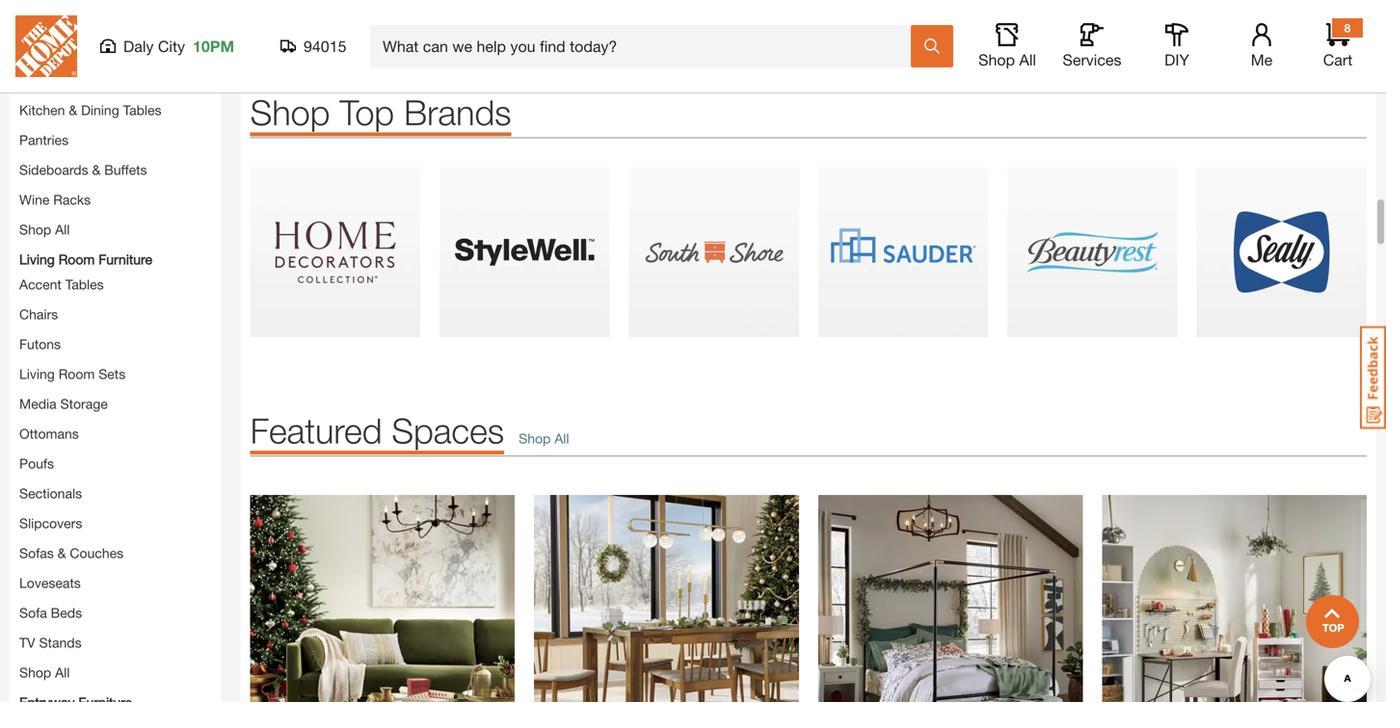 Task type: describe. For each thing, give the bounding box(es) containing it.
beautyrest image
[[1008, 167, 1178, 337]]

window treatments link
[[1197, 37, 1367, 57]]

media storage
[[19, 396, 108, 412]]

0 vertical spatial shop all link
[[19, 222, 70, 238]]

services
[[1063, 51, 1122, 69]]

cart 8
[[1323, 21, 1353, 69]]

rugs image
[[1008, 0, 1178, 27]]

stylewell image
[[440, 167, 610, 337]]

sectionals link
[[19, 486, 82, 502]]

lighting link
[[818, 37, 988, 57]]

home decorators collection image
[[250, 167, 420, 337]]

living for living room furniture
[[19, 251, 55, 267]]

racks
[[53, 192, 91, 208]]

2 vertical spatial shop all link
[[19, 665, 70, 681]]

storage
[[60, 396, 108, 412]]

patio furniture
[[483, 39, 567, 55]]

home accents link
[[250, 37, 420, 57]]

& for kitchen
[[69, 102, 77, 118]]

patio
[[483, 39, 512, 55]]

living room furniture link
[[19, 250, 152, 269]]

accent
[[19, 277, 62, 292]]

home accents
[[292, 39, 378, 55]]

media
[[19, 396, 57, 412]]

top
[[340, 92, 394, 133]]

dining for dining chairs
[[19, 12, 58, 28]]

tv
[[19, 635, 35, 651]]

slipcovers
[[19, 516, 82, 532]]

city
[[158, 37, 185, 55]]

furniture inside the patio furniture link
[[516, 39, 567, 55]]

beds
[[51, 605, 82, 621]]

dining room sets
[[19, 42, 128, 58]]

display cabinets link
[[19, 72, 121, 88]]

shop all right spaces
[[519, 431, 569, 447]]

loveseats
[[19, 575, 81, 591]]

daly
[[123, 37, 154, 55]]

kitchen
[[19, 102, 65, 118]]

media storage link
[[19, 396, 108, 412]]

window treatments
[[1224, 39, 1340, 55]]

sofas & couches link
[[19, 545, 124, 561]]

sets for dining room sets
[[101, 42, 128, 58]]

shop all down wine
[[19, 222, 70, 238]]

window
[[1224, 39, 1272, 55]]

home accents image
[[250, 0, 420, 27]]

2 vertical spatial dining
[[81, 102, 119, 118]]

dining room sets link
[[19, 42, 128, 58]]

sauder image
[[818, 167, 988, 337]]

shop all inside button
[[978, 51, 1036, 69]]

daly city 10pm
[[123, 37, 234, 55]]

luxe holiday living room image
[[250, 495, 515, 703]]

94015 button
[[281, 37, 347, 56]]

shop for "shop all" link to the middle
[[519, 431, 551, 447]]

accent tables
[[19, 277, 104, 292]]

tv stands
[[19, 635, 82, 651]]

sets for living room sets
[[99, 366, 126, 382]]

sideboards & buffets link
[[19, 162, 147, 178]]

patio furniture image
[[440, 0, 610, 27]]

wall decor image
[[629, 0, 799, 27]]

cart
[[1323, 51, 1353, 69]]

ottomans link
[[19, 426, 79, 442]]

all for "shop all" link to the middle
[[554, 431, 569, 447]]

accent tables link
[[19, 277, 104, 292]]

shop inside shop all button
[[978, 51, 1015, 69]]

ottomans
[[19, 426, 79, 442]]

living room furniture
[[19, 251, 152, 267]]

kitchen & dining tables
[[19, 102, 162, 118]]

me
[[1251, 51, 1273, 69]]

lighting
[[880, 39, 926, 55]]

the home depot logo image
[[15, 15, 77, 77]]

feedback link image
[[1360, 326, 1386, 430]]

dining for dining room sets
[[19, 42, 58, 58]]

cabinets
[[67, 72, 121, 88]]

poufs
[[19, 456, 54, 472]]

shop all button
[[976, 23, 1038, 69]]

8
[[1344, 21, 1351, 35]]

dining chairs link
[[19, 12, 100, 28]]

featured spaces
[[250, 410, 504, 451]]

futons
[[19, 336, 61, 352]]

10pm
[[193, 37, 234, 55]]

rugs
[[1077, 39, 1108, 55]]

room for living room sets
[[59, 366, 95, 382]]

0 vertical spatial tables
[[123, 102, 162, 118]]

display cabinets
[[19, 72, 121, 88]]

all for topmost "shop all" link
[[55, 222, 70, 238]]

slipcovers link
[[19, 516, 82, 532]]

shop down home
[[250, 92, 330, 133]]

home
[[292, 39, 327, 55]]



Task type: locate. For each thing, give the bounding box(es) containing it.
& down "display cabinets" "link"
[[69, 102, 77, 118]]

lighting image
[[818, 0, 988, 27]]

stands
[[39, 635, 82, 651]]

window treatments image
[[1197, 0, 1367, 27]]

futons link
[[19, 336, 61, 352]]

south shore image
[[629, 167, 799, 337]]

2 vertical spatial room
[[59, 366, 95, 382]]

& for sideboards
[[92, 162, 101, 178]]

living room sets
[[19, 366, 126, 382]]

1 vertical spatial chairs
[[19, 306, 58, 322]]

services button
[[1061, 23, 1123, 69]]

tables up buffets
[[123, 102, 162, 118]]

sets up cabinets
[[101, 42, 128, 58]]

room for living room furniture
[[59, 251, 95, 267]]

1 vertical spatial furniture
[[99, 251, 152, 267]]

1 vertical spatial shop all link
[[504, 429, 569, 449]]

furniture inside living room furniture link
[[99, 251, 152, 267]]

shop down wine
[[19, 222, 51, 238]]

&
[[69, 102, 77, 118], [92, 162, 101, 178], [58, 545, 66, 561]]

shop for the bottom "shop all" link
[[19, 665, 51, 681]]

2 horizontal spatial &
[[92, 162, 101, 178]]

patio furniture link
[[440, 37, 610, 57]]

pantries
[[19, 132, 69, 148]]

craft and wrap workspace image
[[1102, 495, 1367, 703]]

0 horizontal spatial tables
[[65, 277, 104, 292]]

sideboards & buffets
[[19, 162, 147, 178]]

0 vertical spatial living
[[19, 251, 55, 267]]

dining up dining room sets link
[[19, 12, 58, 28]]

1 vertical spatial room
[[59, 251, 95, 267]]

0 horizontal spatial chairs
[[19, 306, 58, 322]]

furniture
[[516, 39, 567, 55], [99, 251, 152, 267]]

sideboards
[[19, 162, 88, 178]]

all for the bottom "shop all" link
[[55, 665, 70, 681]]

shop all
[[978, 51, 1036, 69], [19, 222, 70, 238], [519, 431, 569, 447], [19, 665, 70, 681]]

me button
[[1231, 23, 1293, 69]]

1 vertical spatial living
[[19, 366, 55, 382]]

kitchen & dining tables link
[[19, 102, 162, 118]]

0 vertical spatial room
[[61, 42, 98, 58]]

all inside button
[[1019, 51, 1036, 69]]

featured
[[250, 410, 382, 451]]

0 vertical spatial dining
[[19, 12, 58, 28]]

sofas
[[19, 545, 54, 561]]

chairs link
[[19, 306, 58, 322]]

wine racks link
[[19, 192, 91, 208]]

2 vertical spatial &
[[58, 545, 66, 561]]

room up the accent tables link
[[59, 251, 95, 267]]

sofas & couches
[[19, 545, 124, 561]]

shop right lighting
[[978, 51, 1015, 69]]

0 vertical spatial furniture
[[516, 39, 567, 55]]

sofa
[[19, 605, 47, 621]]

What can we help you find today? search field
[[383, 26, 910, 67]]

1 vertical spatial dining
[[19, 42, 58, 58]]

buffets
[[104, 162, 147, 178]]

chairs up futons
[[19, 306, 58, 322]]

0 vertical spatial sets
[[101, 42, 128, 58]]

tables down living room furniture link
[[65, 277, 104, 292]]

shop for topmost "shop all" link
[[19, 222, 51, 238]]

tv stands link
[[19, 635, 82, 651]]

1 vertical spatial sets
[[99, 366, 126, 382]]

1 living from the top
[[19, 251, 55, 267]]

shop right spaces
[[519, 431, 551, 447]]

shop all down tv stands
[[19, 665, 70, 681]]

living up accent
[[19, 251, 55, 267]]

& left buffets
[[92, 162, 101, 178]]

chairs
[[61, 12, 100, 28], [19, 306, 58, 322]]

wine racks
[[19, 192, 91, 208]]

1 horizontal spatial tables
[[123, 102, 162, 118]]

dining
[[19, 12, 58, 28], [19, 42, 58, 58], [81, 102, 119, 118]]

tables
[[123, 102, 162, 118], [65, 277, 104, 292]]

furniture down patio furniture image
[[516, 39, 567, 55]]

chairs up dining room sets
[[61, 12, 100, 28]]

rugs link
[[1008, 37, 1178, 57]]

dining chairs
[[19, 12, 100, 28]]

shop
[[978, 51, 1015, 69], [250, 92, 330, 133], [19, 222, 51, 238], [519, 431, 551, 447], [19, 665, 51, 681]]

wine
[[19, 192, 50, 208]]

1 vertical spatial tables
[[65, 277, 104, 292]]

living
[[19, 251, 55, 267], [19, 366, 55, 382]]

brands
[[404, 92, 511, 133]]

room up "display cabinets" "link"
[[61, 42, 98, 58]]

accents
[[331, 39, 378, 55]]

pantries link
[[19, 132, 69, 148]]

shop top brands
[[250, 92, 511, 133]]

room for dining room sets
[[61, 42, 98, 58]]

shop down tv
[[19, 665, 51, 681]]

sets up storage on the bottom left of the page
[[99, 366, 126, 382]]

room up storage on the bottom left of the page
[[59, 366, 95, 382]]

living room sets link
[[19, 366, 126, 382]]

1 horizontal spatial furniture
[[516, 39, 567, 55]]

0 vertical spatial &
[[69, 102, 77, 118]]

shop all left services
[[978, 51, 1036, 69]]

94015
[[304, 37, 347, 55]]

luxe holiday dining room image
[[534, 495, 799, 703]]

0 horizontal spatial furniture
[[99, 251, 152, 267]]

room
[[61, 42, 98, 58], [59, 251, 95, 267], [59, 366, 95, 382]]

1 horizontal spatial &
[[69, 102, 77, 118]]

shop inside "shop all" link
[[519, 431, 551, 447]]

sectionals
[[19, 486, 82, 502]]

2 living from the top
[[19, 366, 55, 382]]

0 horizontal spatial &
[[58, 545, 66, 561]]

display
[[19, 72, 64, 88]]

0 vertical spatial chairs
[[61, 12, 100, 28]]

luxe holiday bedroom image
[[818, 495, 1083, 703]]

& for sofas
[[58, 545, 66, 561]]

living up media
[[19, 366, 55, 382]]

diy button
[[1146, 23, 1208, 69]]

dining down cabinets
[[81, 102, 119, 118]]

spaces
[[392, 410, 504, 451]]

diy
[[1165, 51, 1189, 69]]

treatments
[[1275, 39, 1340, 55]]

all
[[1019, 51, 1036, 69], [55, 222, 70, 238], [554, 431, 569, 447], [55, 665, 70, 681]]

& right sofas on the left of page
[[58, 545, 66, 561]]

loveseats link
[[19, 575, 81, 591]]

poufs link
[[19, 456, 54, 472]]

furniture up the accent tables link
[[99, 251, 152, 267]]

living for living room sets
[[19, 366, 55, 382]]

1 vertical spatial &
[[92, 162, 101, 178]]

couches
[[70, 545, 124, 561]]

dining up display
[[19, 42, 58, 58]]

sofa beds link
[[19, 605, 82, 621]]

sofa beds
[[19, 605, 82, 621]]

1 horizontal spatial chairs
[[61, 12, 100, 28]]

sealy image
[[1197, 167, 1367, 337]]

sets
[[101, 42, 128, 58], [99, 366, 126, 382]]



Task type: vqa. For each thing, say whether or not it's contained in the screenshot.
Easter
no



